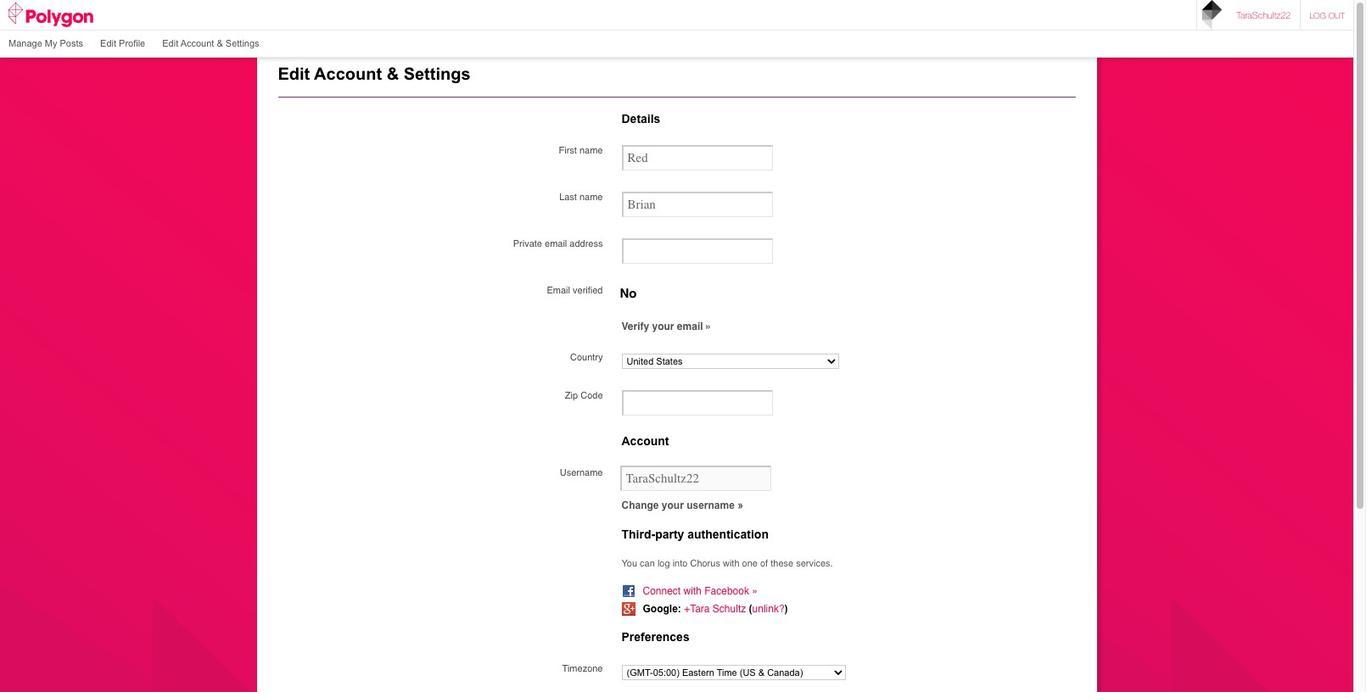 Task type: vqa. For each thing, say whether or not it's contained in the screenshot.
Private email address text field
yes



Task type: describe. For each thing, give the bounding box(es) containing it.
name for first name
[[580, 145, 603, 156]]

can
[[640, 559, 655, 570]]

Last name text field
[[622, 192, 773, 217]]

your for verify
[[652, 321, 674, 333]]

my
[[45, 38, 57, 48]]

connect with facebook » google: +tara schultz ( unlink? )
[[643, 586, 788, 615]]

country
[[570, 352, 603, 363]]

preferences
[[622, 631, 690, 644]]

Zip Code text field
[[622, 391, 773, 416]]

google:
[[643, 603, 682, 615]]

verify
[[622, 321, 650, 333]]

change your username »
[[622, 500, 744, 512]]

first name
[[559, 145, 603, 156]]

private email address
[[513, 239, 603, 250]]

code
[[581, 391, 603, 402]]

)
[[785, 603, 788, 615]]

taraschultz22
[[1237, 9, 1292, 20]]

zip
[[565, 391, 578, 402]]

details
[[622, 112, 661, 126]]

0 vertical spatial settings
[[226, 38, 259, 48]]

last
[[560, 192, 577, 203]]

1 vertical spatial edit account & settings
[[278, 65, 471, 83]]

facebook
[[705, 586, 749, 597]]

party
[[655, 528, 685, 542]]

log out
[[1310, 10, 1345, 20]]

2 horizontal spatial account
[[622, 435, 669, 448]]

» for email
[[706, 321, 712, 333]]

0 vertical spatial email
[[545, 239, 567, 250]]

of
[[761, 559, 768, 570]]

(
[[749, 603, 753, 615]]

edit for edit profile link
[[100, 38, 116, 48]]

verified
[[573, 285, 603, 296]]

edit profile
[[100, 38, 145, 48]]

you
[[622, 559, 638, 570]]

services.
[[796, 559, 833, 570]]

2 horizontal spatial edit
[[278, 65, 310, 83]]

name for last name
[[580, 192, 603, 203]]

timezone
[[562, 664, 603, 675]]

chorus
[[690, 559, 721, 570]]

+tara schultz link
[[684, 603, 746, 615]]

change your username » link
[[622, 500, 744, 512]]

manage my posts
[[8, 38, 83, 48]]

+tara
[[684, 603, 710, 615]]

change
[[622, 500, 659, 512]]

with inside connect with facebook » google: +tara schultz ( unlink? )
[[684, 586, 702, 597]]

these
[[771, 559, 794, 570]]

private
[[513, 239, 542, 250]]

1 vertical spatial &
[[387, 65, 399, 83]]

1 vertical spatial settings
[[404, 65, 471, 83]]

verify your email  » link
[[622, 321, 712, 333]]

schultz
[[713, 603, 746, 615]]

0 horizontal spatial &
[[217, 38, 223, 48]]

no
[[620, 286, 637, 301]]

you can log into chorus with one of these services.
[[622, 559, 833, 570]]

Private email address text field
[[622, 239, 773, 264]]



Task type: locate. For each thing, give the bounding box(es) containing it.
zip code
[[565, 391, 603, 402]]

your for change
[[662, 500, 684, 512]]

1 horizontal spatial &
[[387, 65, 399, 83]]

username
[[560, 468, 603, 479]]

profile
[[119, 38, 145, 48]]

2 vertical spatial account
[[622, 435, 669, 448]]

third-party authentication
[[622, 528, 769, 542]]

with up '+tara'
[[684, 586, 702, 597]]

log
[[1310, 10, 1327, 20]]

» up '('
[[752, 586, 758, 597]]

your
[[652, 321, 674, 333], [662, 500, 684, 512]]

manage my posts link
[[0, 31, 92, 57]]

out
[[1329, 10, 1345, 20]]

0 vertical spatial your
[[652, 321, 674, 333]]

1 horizontal spatial settings
[[404, 65, 471, 83]]

0 vertical spatial &
[[217, 38, 223, 48]]

unlink? link
[[753, 603, 785, 615]]

manage
[[8, 38, 42, 48]]

1 horizontal spatial edit account & settings
[[278, 65, 471, 83]]

0 vertical spatial »
[[706, 321, 712, 333]]

0 horizontal spatial account
[[181, 38, 214, 48]]

1 vertical spatial your
[[662, 500, 684, 512]]

taraschultz22 link
[[1198, 0, 1301, 30]]

None text field
[[620, 466, 771, 492]]

with
[[723, 559, 740, 570], [684, 586, 702, 597]]

edit profile link
[[92, 31, 154, 57]]

settings
[[226, 38, 259, 48], [404, 65, 471, 83]]

» right username
[[738, 500, 744, 512]]

»
[[706, 321, 712, 333], [738, 500, 744, 512], [752, 586, 758, 597]]

username
[[687, 500, 735, 512]]

email verified
[[547, 285, 603, 296]]

0 horizontal spatial »
[[706, 321, 712, 333]]

edit account & settings link
[[154, 31, 268, 57]]

» for username
[[738, 500, 744, 512]]

email
[[547, 285, 570, 296]]

your up party
[[662, 500, 684, 512]]

2 horizontal spatial »
[[752, 586, 758, 597]]

2 name from the top
[[580, 192, 603, 203]]

first
[[559, 145, 577, 156]]

0 vertical spatial account
[[181, 38, 214, 48]]

» for facebook
[[752, 586, 758, 597]]

edit for edit account & settings link
[[162, 38, 178, 48]]

name right the last
[[580, 192, 603, 203]]

First name text field
[[622, 145, 773, 171]]

0 horizontal spatial edit
[[100, 38, 116, 48]]

unlink?
[[753, 603, 785, 615]]

1 horizontal spatial with
[[723, 559, 740, 570]]

0 vertical spatial with
[[723, 559, 740, 570]]

third-
[[622, 528, 655, 542]]

edit
[[100, 38, 116, 48], [162, 38, 178, 48], [278, 65, 310, 83]]

into
[[673, 559, 688, 570]]

0 horizontal spatial email
[[545, 239, 567, 250]]

log out link
[[1302, 0, 1354, 30]]

with left one
[[723, 559, 740, 570]]

last name
[[560, 192, 603, 203]]

0 horizontal spatial with
[[684, 586, 702, 597]]

name
[[580, 145, 603, 156], [580, 192, 603, 203]]

authentication
[[688, 528, 769, 542]]

» right verify
[[706, 321, 712, 333]]

one
[[742, 559, 758, 570]]

1 vertical spatial email
[[677, 321, 703, 333]]

&
[[217, 38, 223, 48], [387, 65, 399, 83]]

1 horizontal spatial edit
[[162, 38, 178, 48]]

verify your email  »
[[622, 321, 712, 333]]

your right verify
[[652, 321, 674, 333]]

log
[[658, 559, 670, 570]]

connect
[[643, 586, 681, 597]]

0 vertical spatial edit account & settings
[[162, 38, 259, 48]]

2 vertical spatial »
[[752, 586, 758, 597]]

1 horizontal spatial email
[[677, 321, 703, 333]]

1 horizontal spatial »
[[738, 500, 744, 512]]

1 vertical spatial account
[[314, 65, 382, 83]]

posts
[[60, 38, 83, 48]]

1 name from the top
[[580, 145, 603, 156]]

email
[[545, 239, 567, 250], [677, 321, 703, 333]]

account
[[181, 38, 214, 48], [314, 65, 382, 83], [622, 435, 669, 448]]

email right private
[[545, 239, 567, 250]]

connect with facebook » link
[[643, 586, 758, 597]]

email right verify
[[677, 321, 703, 333]]

1 horizontal spatial account
[[314, 65, 382, 83]]

0 horizontal spatial settings
[[226, 38, 259, 48]]

name right first
[[580, 145, 603, 156]]

1 vertical spatial with
[[684, 586, 702, 597]]

0 vertical spatial name
[[580, 145, 603, 156]]

0 horizontal spatial edit account & settings
[[162, 38, 259, 48]]

» inside connect with facebook » google: +tara schultz ( unlink? )
[[752, 586, 758, 597]]

1 vertical spatial »
[[738, 500, 744, 512]]

edit account & settings
[[162, 38, 259, 48], [278, 65, 471, 83]]

address
[[570, 239, 603, 250]]

1 vertical spatial name
[[580, 192, 603, 203]]



